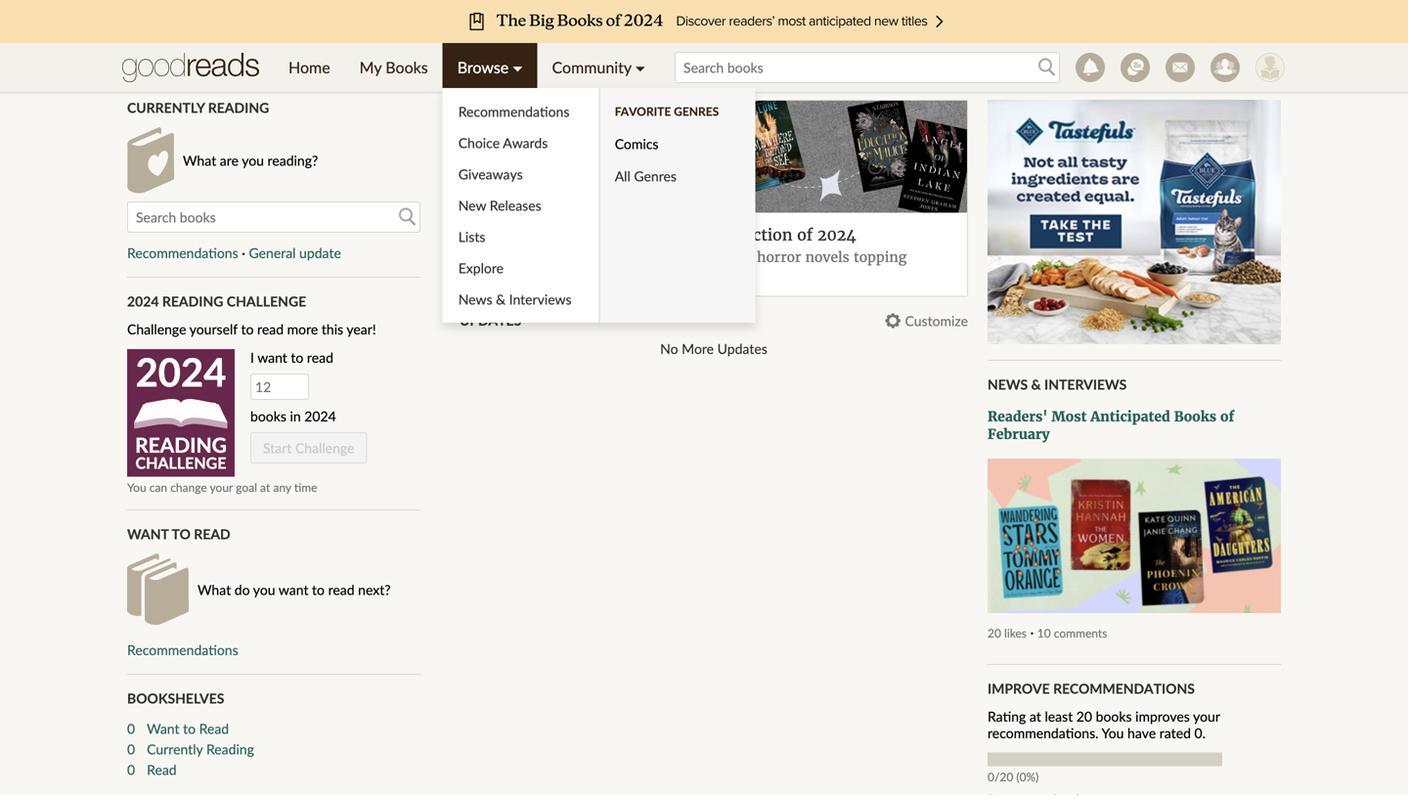Task type: locate. For each thing, give the bounding box(es) containing it.
0 vertical spatial want
[[257, 349, 287, 366]]

1 vertical spatial what
[[198, 582, 231, 598]]

bookshelves
[[127, 690, 224, 707]]

at
[[260, 480, 270, 494], [1030, 708, 1042, 725]]

reading for currently
[[208, 99, 269, 116]]

1 horizontal spatial your
[[1193, 708, 1220, 725]]

genres for all genres
[[634, 168, 677, 184]]

read down 'bookshelves'
[[199, 720, 229, 737]]

1 horizontal spatial of
[[1221, 408, 1235, 426]]

&
[[496, 291, 506, 308], [1031, 376, 1041, 393]]

0 vertical spatial news & interviews
[[458, 291, 572, 308]]

1 vertical spatial you
[[1102, 725, 1124, 741]]

to down 'bookshelves'
[[183, 720, 196, 737]]

1 vertical spatial interviews
[[1045, 376, 1127, 393]]

1 vertical spatial want
[[127, 526, 169, 542]]

0 vertical spatial of
[[797, 225, 813, 245]]

0 vertical spatial you
[[127, 480, 146, 494]]

0 vertical spatial most
[[507, 225, 546, 245]]

1 horizontal spatial books
[[1096, 708, 1132, 725]]

1 vertical spatial books
[[1096, 708, 1132, 725]]

0 vertical spatial challenge
[[227, 293, 306, 310]]

20 left likes
[[988, 626, 1001, 640]]

february
[[988, 426, 1050, 443]]

▾ inside "popup button"
[[636, 58, 646, 77]]

0
[[127, 720, 135, 737], [1195, 725, 1203, 741], [127, 741, 135, 757], [127, 761, 135, 778]]

want down 'bookshelves'
[[147, 720, 180, 737]]

interviews
[[509, 291, 572, 308], [1045, 376, 1127, 393]]

to down fantasy,
[[607, 269, 621, 286]]

to
[[607, 269, 621, 286], [241, 321, 254, 338], [291, 349, 304, 366], [172, 526, 191, 542], [312, 582, 325, 598], [183, 720, 196, 737]]

· left 10
[[1030, 624, 1034, 640]]

recommendations · general update
[[127, 245, 341, 261]]

to down change at the left bottom of the page
[[172, 526, 191, 542]]

want inside the most anticipated speculative fiction of 2024 discover the fantasy, science fiction, and horror novels topping goodreaders' want to read shelves!
[[567, 269, 603, 286]]

at left any
[[260, 480, 270, 494]]

progress bar
[[988, 752, 1223, 766]]

updates right more
[[718, 340, 768, 357]]

▾ for community ▾
[[636, 58, 646, 77]]

do
[[235, 582, 250, 598]]

and
[[728, 248, 753, 266]]

read
[[257, 321, 284, 338], [307, 349, 333, 366], [328, 582, 355, 598]]

·
[[242, 245, 245, 261], [1030, 624, 1034, 640]]

interviews down goodreaders' at top left
[[509, 291, 572, 308]]

0 vertical spatial at
[[260, 480, 270, 494]]

1 vertical spatial currently
[[147, 741, 203, 757]]

reading
[[208, 99, 269, 116], [162, 293, 223, 310], [206, 741, 254, 757]]

improve recommendations
[[988, 680, 1195, 697]]

readers' most anticipated books of february image
[[988, 459, 1281, 613]]

1 horizontal spatial updates
[[718, 340, 768, 357]]

your left goal
[[210, 480, 233, 494]]

giveaways link
[[443, 158, 599, 190]]

Search books text field
[[127, 202, 421, 233]]

1 horizontal spatial anticipated
[[1091, 408, 1171, 426]]

1 vertical spatial books
[[1174, 408, 1217, 426]]

you
[[127, 480, 146, 494], [1102, 725, 1124, 741]]

1 horizontal spatial news & interviews
[[988, 376, 1127, 393]]

goodreaders'
[[472, 269, 563, 286]]

recommendations up choice awards link
[[458, 103, 570, 120]]

friend requests image
[[1211, 53, 1240, 82]]

menu
[[274, 43, 756, 323]]

▾
[[513, 58, 523, 77], [636, 58, 646, 77]]

0 vertical spatial books
[[250, 408, 286, 425]]

books down improve recommendations
[[1096, 708, 1132, 725]]

& up readers'
[[1031, 376, 1041, 393]]

books left in
[[250, 408, 286, 425]]

want inside want to read currently reading read
[[147, 720, 180, 737]]

2 vertical spatial want
[[147, 720, 180, 737]]

0 horizontal spatial most
[[507, 225, 546, 245]]

anticipated inside readers' most anticipated books of february
[[1091, 408, 1171, 426]]

books for in
[[250, 408, 286, 425]]

genres up comics link
[[674, 104, 719, 118]]

of inside the most anticipated speculative fiction of 2024 discover the fantasy, science fiction, and horror novels topping goodreaders' want to read shelves!
[[797, 225, 813, 245]]

recommendations link up the awards
[[443, 96, 599, 127]]

read for want
[[307, 349, 333, 366]]

choice awards link
[[443, 127, 599, 158]]

lists
[[458, 228, 486, 245]]

you right are
[[242, 152, 264, 169]]

news & interviews down goodreaders' at top left
[[458, 291, 572, 308]]

10
[[1038, 626, 1051, 640]]

customize button
[[886, 312, 968, 329]]

i want to read
[[250, 349, 333, 366]]

reading down the want to read link at the bottom left
[[206, 741, 254, 757]]

2024
[[818, 225, 856, 245], [127, 293, 159, 310], [136, 348, 226, 395], [304, 408, 336, 425]]

0 vertical spatial &
[[496, 291, 506, 308]]

most up the the
[[507, 225, 546, 245]]

1 vertical spatial recommendations link
[[127, 245, 238, 261]]

▾ for browse ▾
[[513, 58, 523, 77]]

1 horizontal spatial at
[[1030, 708, 1042, 725]]

the most anticipated speculative fiction of 2024 discover the fantasy, science fiction, and horror novels topping goodreaders' want to read shelves!
[[472, 225, 907, 286]]

0 horizontal spatial books
[[250, 408, 286, 425]]

20 right the least
[[1077, 708, 1093, 725]]

· left general
[[242, 245, 245, 261]]

2 vertical spatial challenge
[[295, 440, 355, 456]]

news
[[458, 291, 492, 308], [988, 376, 1028, 393]]

0 vertical spatial reading
[[208, 99, 269, 116]]

want right the 'i'
[[257, 349, 287, 366]]

3 0 link from the top
[[127, 759, 135, 780]]

challenge up challenge yourself to read more this year!
[[227, 293, 306, 310]]

0 horizontal spatial ▾
[[513, 58, 523, 77]]

0 vertical spatial interviews
[[509, 291, 572, 308]]

read left next? at left
[[328, 582, 355, 598]]

this
[[322, 321, 343, 338]]

news & interviews
[[458, 291, 572, 308], [988, 376, 1127, 393]]

interviews inside 'link'
[[509, 291, 572, 308]]

0 vertical spatial news
[[458, 291, 492, 308]]

fantasy,
[[561, 248, 617, 266]]

0 .
[[1195, 725, 1206, 741]]

what do you want to read next?
[[198, 582, 391, 598]]

1 horizontal spatial news
[[988, 376, 1028, 393]]

Search books text field
[[675, 52, 1060, 83]]

genres
[[674, 104, 719, 118], [634, 168, 677, 184]]

read down science
[[625, 269, 658, 286]]

recommendations
[[458, 103, 570, 120], [127, 245, 238, 261], [127, 642, 238, 658], [1053, 680, 1195, 697]]

0 0 0
[[127, 720, 135, 778]]

0 horizontal spatial books
[[386, 58, 428, 77]]

1 vertical spatial anticipated
[[1091, 408, 1171, 426]]

▾ right browse
[[513, 58, 523, 77]]

2024 inside the most anticipated speculative fiction of 2024 discover the fantasy, science fiction, and horror novels topping goodreaders' want to read shelves!
[[818, 225, 856, 245]]

ruby anderson image
[[1256, 53, 1285, 82]]

to down more
[[291, 349, 304, 366]]

news inside 'link'
[[458, 291, 492, 308]]

1 horizontal spatial 20
[[1077, 708, 1093, 725]]

books improves your recommendations. you have rated
[[988, 708, 1220, 741]]

read left more
[[257, 321, 284, 338]]

0 horizontal spatial your
[[210, 480, 233, 494]]

1 vertical spatial your
[[1193, 708, 1220, 725]]

start
[[263, 440, 292, 456]]

fiction,
[[674, 248, 724, 266]]

read down this
[[307, 349, 333, 366]]

1 vertical spatial want
[[279, 582, 309, 598]]

0 horizontal spatial anticipated
[[551, 225, 640, 245]]

▾ up favorite
[[636, 58, 646, 77]]

want down can on the bottom left
[[127, 526, 169, 542]]

1 horizontal spatial interviews
[[1045, 376, 1127, 393]]

0 vertical spatial what
[[183, 152, 216, 169]]

news down the explore
[[458, 291, 492, 308]]

1 vertical spatial reading
[[162, 293, 223, 310]]

0 horizontal spatial &
[[496, 291, 506, 308]]

my books
[[360, 58, 428, 77]]

choice awards
[[458, 134, 548, 151]]

0 vertical spatial genres
[[674, 104, 719, 118]]

the most anticipated speculative fiction of 2024 image
[[461, 101, 967, 212]]

anticipated inside the most anticipated speculative fiction of 2024 discover the fantasy, science fiction, and horror novels topping goodreaders' want to read shelves!
[[551, 225, 640, 245]]

currently reading link
[[147, 739, 421, 759]]

want to read link
[[147, 718, 421, 739]]

you left have
[[1102, 725, 1124, 741]]

0 vertical spatial you
[[242, 152, 264, 169]]

most
[[507, 225, 546, 245], [1052, 408, 1087, 426]]

1 vertical spatial at
[[1030, 708, 1042, 725]]

0 horizontal spatial 20
[[988, 626, 1001, 640]]

0 horizontal spatial updates
[[460, 312, 522, 328]]

all genres link
[[599, 160, 719, 192]]

at left the least
[[1030, 708, 1042, 725]]

2 vertical spatial reading
[[206, 741, 254, 757]]

1 ▾ from the left
[[513, 58, 523, 77]]

0 vertical spatial 20
[[988, 626, 1001, 640]]

updates down goodreaders' at top left
[[460, 312, 522, 328]]

you for do
[[253, 582, 275, 598]]

your right rated
[[1193, 708, 1220, 725]]

read
[[625, 269, 658, 286], [194, 526, 231, 542], [199, 720, 229, 737], [147, 761, 177, 778]]

currently
[[127, 99, 205, 116], [147, 741, 203, 757]]

rated
[[1160, 725, 1191, 741]]

browse
[[457, 58, 509, 77]]

you right do
[[253, 582, 275, 598]]

fiction
[[738, 225, 793, 245]]

2 0 link from the top
[[127, 739, 135, 759]]

1 vertical spatial of
[[1221, 408, 1235, 426]]

1 vertical spatial most
[[1052, 408, 1087, 426]]

general
[[249, 245, 296, 261]]

you left can on the bottom left
[[127, 480, 146, 494]]

recommendations link
[[443, 96, 599, 127], [127, 245, 238, 261], [127, 642, 238, 658]]

topping
[[854, 248, 907, 266]]

1 horizontal spatial most
[[1052, 408, 1087, 426]]

0 vertical spatial read
[[257, 321, 284, 338]]

reading for 2024
[[162, 293, 223, 310]]

reading up yourself
[[162, 293, 223, 310]]

1 vertical spatial genres
[[634, 168, 677, 184]]

more
[[287, 321, 318, 338]]

anticipated for books
[[1091, 408, 1171, 426]]

0 vertical spatial books
[[386, 58, 428, 77]]

recommendations link up 'bookshelves'
[[127, 642, 238, 658]]

1 vertical spatial news & interviews
[[988, 376, 1127, 393]]

0 horizontal spatial news & interviews
[[458, 291, 572, 308]]

books for improves
[[1096, 708, 1132, 725]]

inbox image
[[1166, 53, 1195, 82]]

community
[[552, 58, 632, 77]]

books
[[250, 408, 286, 425], [1096, 708, 1132, 725]]

most inside the most anticipated speculative fiction of 2024 discover the fantasy, science fiction, and horror novels topping goodreaders' want to read shelves!
[[507, 225, 546, 245]]

have
[[1128, 725, 1156, 741]]

1 horizontal spatial books
[[1174, 408, 1217, 426]]

1 vertical spatial &
[[1031, 376, 1041, 393]]

interviews up readers' most anticipated books of february
[[1045, 376, 1127, 393]]

currently inside want to read currently reading read
[[147, 741, 203, 757]]

recommendations link up 2024 reading challenge on the top left
[[127, 245, 238, 261]]

challenge
[[227, 293, 306, 310], [127, 321, 186, 338], [295, 440, 355, 456]]

1 horizontal spatial you
[[1102, 725, 1124, 741]]

most right readers'
[[1052, 408, 1087, 426]]

0 link
[[127, 718, 135, 739], [127, 739, 135, 759], [127, 759, 135, 780]]

20 inside 20 likes · 10 comments
[[988, 626, 1001, 640]]

0 vertical spatial anticipated
[[551, 225, 640, 245]]

genres down comics link
[[634, 168, 677, 184]]

most inside readers' most anticipated books of february
[[1052, 408, 1087, 426]]

& down goodreaders' at top left
[[496, 291, 506, 308]]

readers' most anticipated books of february
[[988, 408, 1235, 443]]

currently reading
[[127, 99, 269, 116]]

what for what are you reading?
[[183, 152, 216, 169]]

0 horizontal spatial interviews
[[509, 291, 572, 308]]

challenge down in
[[295, 440, 355, 456]]

1 vertical spatial 20
[[1077, 708, 1093, 725]]

news up readers'
[[988, 376, 1028, 393]]

books inside books improves your recommendations. you have rated
[[1096, 708, 1132, 725]]

challenge left yourself
[[127, 321, 186, 338]]

change
[[170, 480, 207, 494]]

2 ▾ from the left
[[636, 58, 646, 77]]

what left are
[[183, 152, 216, 169]]

0 vertical spatial your
[[210, 480, 233, 494]]

Number of books you want to read in 2024 number field
[[250, 374, 309, 400]]

readers' most anticipated books of february link
[[988, 408, 1281, 443]]

0 vertical spatial want
[[567, 269, 603, 286]]

what left do
[[198, 582, 231, 598]]

reading up are
[[208, 99, 269, 116]]

want down fantasy,
[[567, 269, 603, 286]]

1 horizontal spatial ▾
[[636, 58, 646, 77]]

choice
[[458, 134, 500, 151]]

0 horizontal spatial news
[[458, 291, 492, 308]]

1 vertical spatial read
[[307, 349, 333, 366]]

0 horizontal spatial of
[[797, 225, 813, 245]]

1 vertical spatial you
[[253, 582, 275, 598]]

of
[[797, 225, 813, 245], [1221, 408, 1235, 426]]

novels
[[806, 248, 850, 266]]

0 horizontal spatial ·
[[242, 245, 245, 261]]

want right do
[[279, 582, 309, 598]]

no
[[660, 340, 678, 357]]

1 horizontal spatial ·
[[1030, 624, 1034, 640]]

comics
[[615, 135, 659, 152]]

▾ inside popup button
[[513, 58, 523, 77]]

news & interviews up readers'
[[988, 376, 1127, 393]]



Task type: describe. For each thing, give the bounding box(es) containing it.
general update button
[[249, 245, 341, 261]]

20 likes · 10 comments
[[988, 624, 1108, 640]]

reading inside want to read currently reading read
[[206, 741, 254, 757]]

most for the
[[507, 225, 546, 245]]

challenge yourself to read more this year!
[[127, 321, 376, 338]]

books inside my books link
[[386, 58, 428, 77]]

likes
[[1004, 626, 1027, 640]]

news & interviews link
[[443, 284, 599, 315]]

what for what do you want to read next?
[[198, 582, 231, 598]]

read for yourself
[[257, 321, 284, 338]]

awards
[[503, 134, 548, 151]]

shelves!
[[662, 269, 718, 286]]

releases
[[490, 197, 542, 214]]

books inside readers' most anticipated books of february
[[1174, 408, 1217, 426]]

community ▾ button
[[537, 43, 660, 92]]

notifications image
[[1076, 53, 1105, 82]]

favorite
[[615, 104, 671, 118]]

yourself
[[189, 321, 238, 338]]

genres for favorite genres
[[674, 104, 719, 118]]

of inside readers' most anticipated books of february
[[1221, 408, 1235, 426]]

lists link
[[443, 221, 599, 252]]

news & interviews inside 'link'
[[458, 291, 572, 308]]

1 vertical spatial ·
[[1030, 624, 1034, 640]]

comments
[[1054, 626, 1108, 640]]

home
[[289, 58, 330, 77]]

to up the 'i'
[[241, 321, 254, 338]]

1 vertical spatial updates
[[718, 340, 768, 357]]

anticipated for speculative
[[551, 225, 640, 245]]

1 vertical spatial news
[[988, 376, 1028, 393]]

0 vertical spatial currently
[[127, 99, 205, 116]]

new releases link
[[443, 190, 599, 221]]

to inside the most anticipated speculative fiction of 2024 discover the fantasy, science fiction, and horror novels topping goodreaders' want to read shelves!
[[607, 269, 621, 286]]

explore link
[[443, 252, 599, 284]]

readers'
[[988, 408, 1048, 426]]

goal
[[236, 480, 257, 494]]

all genres
[[615, 168, 677, 184]]

speculative
[[645, 225, 734, 245]]

to inside want to read currently reading read
[[183, 720, 196, 737]]

you can change your goal at any time
[[127, 480, 317, 494]]

1 vertical spatial challenge
[[127, 321, 186, 338]]

my
[[360, 58, 382, 77]]

read inside the most anticipated speculative fiction of 2024 discover the fantasy, science fiction, and horror novels topping goodreaders' want to read shelves!
[[625, 269, 658, 286]]

0 vertical spatial ·
[[242, 245, 245, 261]]

new releases
[[458, 197, 542, 214]]

my books link
[[345, 43, 443, 92]]

discover
[[472, 248, 531, 266]]

you for are
[[242, 152, 264, 169]]

want to read
[[127, 526, 231, 542]]

all
[[615, 168, 631, 184]]

0/20
[[988, 770, 1014, 784]]

read down you can change your goal at any time
[[194, 526, 231, 542]]

my group discussions image
[[1121, 53, 1150, 82]]

community ▾
[[552, 58, 646, 77]]

i
[[250, 349, 254, 366]]

start challenge button
[[250, 433, 367, 464]]

read link
[[147, 759, 421, 780]]

want for want to read currently reading read
[[147, 720, 180, 737]]

challenge inside button
[[295, 440, 355, 456]]

0 vertical spatial recommendations link
[[443, 96, 599, 127]]

recommendations up books improves your recommendations. you have rated
[[1053, 680, 1195, 697]]

the
[[535, 248, 557, 266]]

what are you reading?
[[183, 152, 318, 169]]

books in 2024
[[250, 408, 336, 425]]

no more updates
[[660, 340, 768, 357]]

& inside 'link'
[[496, 291, 506, 308]]

are
[[220, 152, 239, 169]]

new
[[458, 197, 486, 214]]

time
[[294, 480, 317, 494]]

improve
[[988, 680, 1050, 697]]

rating at least 20
[[988, 708, 1093, 725]]

year!
[[347, 321, 376, 338]]

to left next? at left
[[312, 582, 325, 598]]

.
[[1203, 725, 1206, 741]]

0/20 (0%)
[[988, 770, 1039, 784]]

browse ▾ button
[[443, 43, 537, 92]]

least
[[1045, 708, 1073, 725]]

favorite genres
[[615, 104, 719, 118]]

challenge
[[135, 453, 226, 472]]

more
[[682, 340, 714, 357]]

most for readers'
[[1052, 408, 1087, 426]]

reading challenge
[[135, 433, 227, 472]]

advertisement element
[[988, 100, 1281, 344]]

any
[[273, 480, 291, 494]]

next?
[[358, 582, 391, 598]]

0 horizontal spatial you
[[127, 480, 146, 494]]

Search for books to add to your shelves search field
[[675, 52, 1060, 83]]

you inside books improves your recommendations. you have rated
[[1102, 725, 1124, 741]]

(0%)
[[1017, 770, 1039, 784]]

your inside books improves your recommendations. you have rated
[[1193, 708, 1220, 725]]

browse ▾
[[457, 58, 523, 77]]

the
[[472, 225, 502, 245]]

in
[[290, 408, 301, 425]]

science
[[621, 248, 670, 266]]

improves
[[1136, 708, 1190, 725]]

recommendations.
[[988, 725, 1099, 741]]

2 vertical spatial read
[[328, 582, 355, 598]]

giveaways
[[458, 166, 523, 182]]

recommendations up 'bookshelves'
[[127, 642, 238, 658]]

want for want to read
[[127, 526, 169, 542]]

explore
[[458, 260, 504, 276]]

read right 0 0 0 at the left bottom of the page
[[147, 761, 177, 778]]

0 horizontal spatial at
[[260, 480, 270, 494]]

update
[[299, 245, 341, 261]]

Search for books to add to your shelves search field
[[127, 202, 421, 233]]

1 0 link from the top
[[127, 718, 135, 739]]

comics link
[[599, 127, 719, 160]]

horror
[[757, 248, 801, 266]]

menu containing home
[[274, 43, 756, 323]]

0 vertical spatial updates
[[460, 312, 522, 328]]

home link
[[274, 43, 345, 92]]

want to read currently reading read
[[147, 720, 254, 778]]

the most anticipated speculative fiction of 2024 link
[[472, 225, 856, 245]]

can
[[149, 480, 167, 494]]

recommendations inside 'menu'
[[458, 103, 570, 120]]

2024 reading challenge
[[127, 293, 306, 310]]

1 horizontal spatial &
[[1031, 376, 1041, 393]]

2 vertical spatial recommendations link
[[127, 642, 238, 658]]

recommendations up 2024 reading challenge on the top left
[[127, 245, 238, 261]]

rating
[[988, 708, 1026, 725]]

reading
[[135, 433, 227, 457]]



Task type: vqa. For each thing, say whether or not it's contained in the screenshot.
Sequential to the right
no



